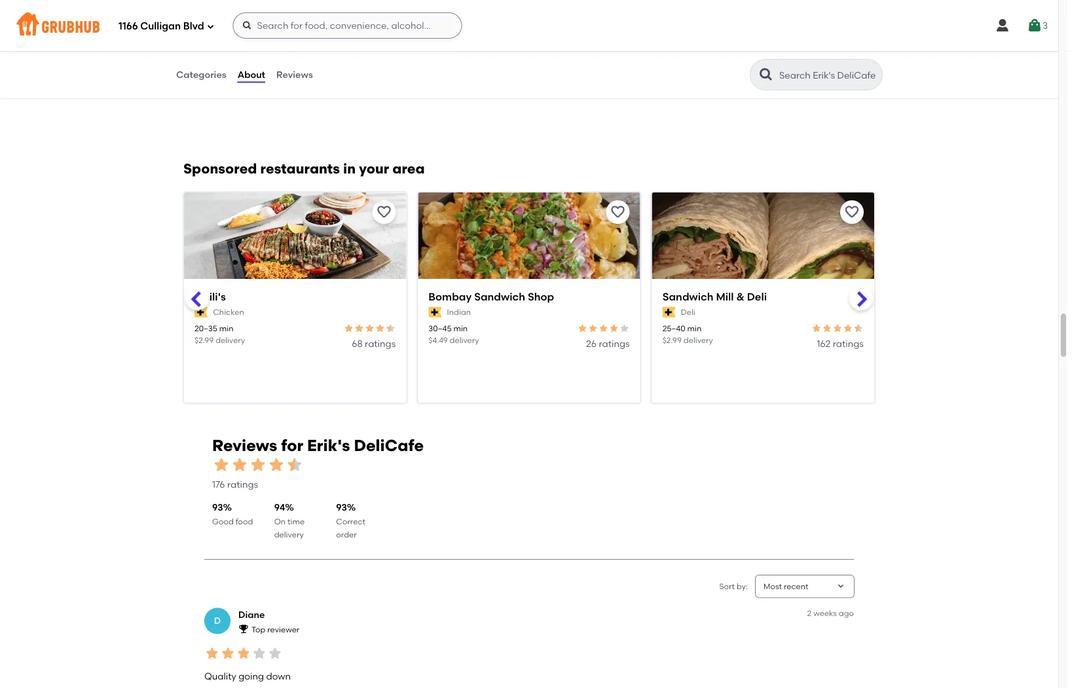 Task type: locate. For each thing, give the bounding box(es) containing it.
svg image
[[1027, 18, 1043, 33], [242, 20, 253, 31]]

sandwich mill & deli
[[663, 291, 767, 304]]

0 horizontal spatial svg image
[[207, 23, 215, 30]]

2 save this restaurant image from the left
[[845, 205, 860, 220]]

2 93 from the left
[[336, 503, 347, 514]]

0 horizontal spatial save this restaurant image
[[376, 205, 392, 220]]

93 inside 93 correct order
[[336, 503, 347, 514]]

delivery for sandwich mill & deli
[[684, 336, 713, 345]]

94 on time delivery
[[274, 503, 305, 540]]

categories
[[176, 69, 226, 80]]

2
[[808, 609, 812, 619]]

0 horizontal spatial $2.99
[[195, 336, 214, 345]]

26
[[586, 339, 597, 350]]

to
[[1047, 369, 1056, 380]]

delivery inside 30–45 min $4.49 delivery
[[450, 336, 479, 345]]

chili's
[[195, 291, 226, 304]]

min inside 20–35 min $2.99 delivery
[[219, 324, 234, 334]]

1 vertical spatial erik's
[[307, 436, 350, 455]]

erik's right about in the left top of the page
[[262, 36, 284, 48]]

1 horizontal spatial 93
[[336, 503, 347, 514]]

1 subscription pass image from the left
[[195, 308, 208, 318]]

reviews inside button
[[277, 69, 313, 80]]

1 horizontal spatial subscription pass image
[[663, 308, 676, 318]]

0 horizontal spatial save this restaurant button
[[372, 201, 396, 224]]

$2.99 for chili's
[[195, 336, 214, 345]]

1166 culligan blvd
[[119, 20, 204, 32]]

ratings for chili's
[[365, 339, 396, 350]]

shop
[[528, 291, 554, 304]]

ratings for bombay sandwich shop
[[599, 339, 630, 350]]

0 horizontal spatial subscription pass image
[[195, 308, 208, 318]]

94
[[274, 503, 285, 514]]

2 horizontal spatial save this restaurant button
[[841, 201, 864, 224]]

ratings right 68 on the left
[[365, 339, 396, 350]]

1 horizontal spatial svg image
[[995, 18, 1011, 33]]

order
[[336, 530, 357, 540]]

Search Erik's DeliCafe search field
[[778, 69, 879, 81]]

2 sandwich from the left
[[663, 291, 714, 304]]

subscription pass image
[[195, 308, 208, 318], [663, 308, 676, 318]]

1 $2.99 from the left
[[195, 336, 214, 345]]

star icon image
[[344, 324, 354, 334], [354, 324, 364, 334], [364, 324, 375, 334], [375, 324, 385, 334], [385, 324, 396, 334], [385, 324, 396, 334], [578, 324, 588, 334], [588, 324, 599, 334], [599, 324, 609, 334], [609, 324, 620, 334], [620, 324, 630, 334], [812, 324, 822, 334], [822, 324, 833, 334], [833, 324, 843, 334], [843, 324, 854, 334], [854, 324, 864, 334], [854, 324, 864, 334], [212, 456, 231, 475], [231, 456, 249, 475], [249, 456, 267, 475], [267, 456, 286, 475], [286, 456, 304, 475], [286, 456, 304, 475], [204, 646, 220, 662], [220, 646, 236, 662], [236, 646, 252, 662], [252, 646, 267, 662], [267, 646, 283, 662]]

min right the 25–40
[[688, 324, 702, 334]]

93 up good
[[212, 503, 223, 514]]

Search for food, convenience, alcohol... search field
[[233, 12, 462, 39]]

chicken
[[213, 308, 244, 317]]

1 horizontal spatial save this restaurant button
[[606, 201, 630, 224]]

2 weeks ago
[[808, 609, 854, 619]]

1 horizontal spatial min
[[454, 324, 468, 334]]

your
[[359, 161, 389, 177]]

svg image
[[995, 18, 1011, 33], [207, 23, 215, 30]]

93
[[212, 503, 223, 514], [336, 503, 347, 514]]

erik's right for
[[307, 436, 350, 455]]

most recent
[[764, 582, 809, 592]]

1 vertical spatial delicafe
[[354, 436, 424, 455]]

sandwich mill & deli logo image
[[652, 193, 875, 303]]

min for bombay sandwich shop
[[454, 324, 468, 334]]

2 min from the left
[[454, 324, 468, 334]]

$2.99 down 20–35 at the top left
[[195, 336, 214, 345]]

2 $2.99 from the left
[[663, 336, 682, 345]]

20–35
[[195, 324, 217, 334]]

ratings
[[365, 339, 396, 350], [599, 339, 630, 350], [833, 339, 864, 350], [227, 479, 258, 490]]

1 horizontal spatial save this restaurant image
[[845, 205, 860, 220]]

25–40 min $2.99 delivery
[[663, 324, 713, 345]]

1 horizontal spatial sandwich
[[663, 291, 714, 304]]

delivery for bombay sandwich shop
[[450, 336, 479, 345]]

1 save this restaurant image from the left
[[376, 205, 392, 220]]

1 min from the left
[[219, 324, 234, 334]]

0 horizontal spatial deli
[[681, 308, 696, 317]]

0 horizontal spatial sandwich
[[474, 291, 526, 304]]

reviews button
[[276, 51, 314, 98]]

0 vertical spatial deli
[[747, 291, 767, 304]]

subscription pass image up the 25–40
[[663, 308, 676, 318]]

&
[[737, 291, 745, 304]]

in
[[343, 161, 356, 177]]

mill
[[716, 291, 734, 304]]

proceed
[[1007, 369, 1044, 380]]

0 horizontal spatial 93
[[212, 503, 223, 514]]

min down chicken
[[219, 324, 234, 334]]

down
[[266, 672, 291, 683]]

1 horizontal spatial $2.99
[[663, 336, 682, 345]]

2 horizontal spatial min
[[688, 324, 702, 334]]

0 horizontal spatial min
[[219, 324, 234, 334]]

93 correct order
[[336, 503, 366, 540]]

1 horizontal spatial svg image
[[1027, 18, 1043, 33]]

93 for 93 correct order
[[336, 503, 347, 514]]

by:
[[737, 582, 748, 592]]

d
[[214, 616, 221, 627]]

subscription pass image
[[429, 308, 442, 318]]

area
[[393, 161, 425, 177]]

search icon image
[[759, 67, 774, 83]]

delivery for chili's
[[216, 336, 245, 345]]

delivery down 20–35 at the top left
[[216, 336, 245, 345]]

delivery right "$4.49"
[[450, 336, 479, 345]]

ratings right 176
[[227, 479, 258, 490]]

min down indian
[[454, 324, 468, 334]]

ratings right 162
[[833, 339, 864, 350]]

1166
[[119, 20, 138, 32]]

0 vertical spatial erik's
[[262, 36, 284, 48]]

min
[[219, 324, 234, 334], [454, 324, 468, 334], [688, 324, 702, 334]]

time
[[288, 517, 305, 527]]

caret down icon image
[[836, 582, 847, 592]]

sponsored restaurants in your area
[[183, 161, 425, 177]]

$2.99 inside 20–35 min $2.99 delivery
[[195, 336, 214, 345]]

162
[[817, 339, 831, 350]]

162 ratings
[[817, 339, 864, 350]]

view more about erik's delicafe
[[184, 36, 325, 48]]

delivery
[[216, 336, 245, 345], [450, 336, 479, 345], [684, 336, 713, 345], [274, 530, 304, 540]]

weeks
[[814, 609, 837, 619]]

svg image right blvd
[[207, 23, 215, 30]]

1 93 from the left
[[212, 503, 223, 514]]

93 inside 93 good food
[[212, 503, 223, 514]]

delivery down the 25–40
[[684, 336, 713, 345]]

categories button
[[176, 51, 227, 98]]

sandwich left shop
[[474, 291, 526, 304]]

deli
[[747, 291, 767, 304], [681, 308, 696, 317]]

1 vertical spatial reviews
[[212, 436, 277, 455]]

68 ratings
[[352, 339, 396, 350]]

reviews right about on the top left of page
[[277, 69, 313, 80]]

save this restaurant image
[[610, 205, 626, 220]]

delivery inside 25–40 min $2.99 delivery
[[684, 336, 713, 345]]

culligan
[[140, 20, 181, 32]]

deli up the 25–40
[[681, 308, 696, 317]]

sandwich
[[474, 291, 526, 304], [663, 291, 714, 304]]

svg image left 3 button
[[995, 18, 1011, 33]]

reviews up 176 ratings
[[212, 436, 277, 455]]

93 up correct
[[336, 503, 347, 514]]

3 save this restaurant button from the left
[[841, 201, 864, 224]]

3 min from the left
[[688, 324, 702, 334]]

$2.99 inside 25–40 min $2.99 delivery
[[663, 336, 682, 345]]

min for sandwich mill & deli
[[688, 324, 702, 334]]

2 save this restaurant button from the left
[[606, 201, 630, 224]]

about
[[238, 69, 265, 80]]

save this restaurant image for chili's
[[376, 205, 392, 220]]

erik's
[[262, 36, 284, 48], [307, 436, 350, 455]]

restaurants
[[260, 161, 340, 177]]

chili's link
[[195, 290, 396, 305]]

svg image inside 3 button
[[1027, 18, 1043, 33]]

0 vertical spatial reviews
[[277, 69, 313, 80]]

subscription pass image for chili's
[[195, 308, 208, 318]]

save this restaurant image for sandwich mill & deli
[[845, 205, 860, 220]]

min inside 25–40 min $2.99 delivery
[[688, 324, 702, 334]]

delicafe
[[286, 36, 325, 48], [354, 436, 424, 455]]

subscription pass image up 20–35 at the top left
[[195, 308, 208, 318]]

sponsored
[[183, 161, 257, 177]]

reviews
[[277, 69, 313, 80], [212, 436, 277, 455]]

ago
[[839, 609, 854, 619]]

delivery down "time"
[[274, 530, 304, 540]]

save this restaurant button for sandwich
[[841, 201, 864, 224]]

most
[[764, 582, 782, 592]]

ch
[[1058, 369, 1069, 380]]

1 horizontal spatial delicafe
[[354, 436, 424, 455]]

sandwich up the 25–40
[[663, 291, 714, 304]]

deli right &
[[747, 291, 767, 304]]

bombay sandwich shop
[[429, 291, 554, 304]]

2 subscription pass image from the left
[[663, 308, 676, 318]]

$2.99
[[195, 336, 214, 345], [663, 336, 682, 345]]

ratings right 26
[[599, 339, 630, 350]]

sort
[[720, 582, 735, 592]]

save this restaurant button
[[372, 201, 396, 224], [606, 201, 630, 224], [841, 201, 864, 224]]

min inside 30–45 min $4.49 delivery
[[454, 324, 468, 334]]

top
[[252, 625, 266, 635]]

$2.99 down the 25–40
[[663, 336, 682, 345]]

delivery inside 20–35 min $2.99 delivery
[[216, 336, 245, 345]]

0 horizontal spatial delicafe
[[286, 36, 325, 48]]

0 vertical spatial delicafe
[[286, 36, 325, 48]]

save this restaurant image
[[376, 205, 392, 220], [845, 205, 860, 220]]

quality  going  down
[[204, 672, 291, 683]]



Task type: describe. For each thing, give the bounding box(es) containing it.
bombay sandwich shop logo image
[[418, 193, 641, 303]]

main navigation navigation
[[0, 0, 1059, 51]]

30–45
[[429, 324, 452, 334]]

0 horizontal spatial erik's
[[262, 36, 284, 48]]

reviews for reviews
[[277, 69, 313, 80]]

25–40
[[663, 324, 686, 334]]

68
[[352, 339, 363, 350]]

ratings for sandwich mill & deli
[[833, 339, 864, 350]]

more
[[207, 36, 231, 48]]

reviews for reviews for erik's delicafe
[[212, 436, 277, 455]]

proceed to ch
[[1007, 369, 1069, 380]]

going
[[239, 672, 264, 683]]

about
[[233, 36, 260, 48]]

quality
[[204, 672, 236, 683]]

save this restaurant button for bombay
[[606, 201, 630, 224]]

correct
[[336, 517, 366, 527]]

176 ratings
[[212, 479, 258, 490]]

recent
[[784, 582, 809, 592]]

delivery inside "94 on time delivery"
[[274, 530, 304, 540]]

bombay sandwich shop link
[[429, 290, 630, 305]]

1 vertical spatial deli
[[681, 308, 696, 317]]

bombay
[[429, 291, 472, 304]]

20–35 min $2.99 delivery
[[195, 324, 245, 345]]

for
[[281, 436, 303, 455]]

0 horizontal spatial svg image
[[242, 20, 253, 31]]

$2.99 for sandwich mill & deli
[[663, 336, 682, 345]]

trophy icon image
[[238, 624, 249, 635]]

3 button
[[1027, 14, 1048, 37]]

top reviewer
[[252, 625, 300, 635]]

Sort by: field
[[764, 581, 809, 593]]

subscription pass image for sandwich mill & deli
[[663, 308, 676, 318]]

1 horizontal spatial deli
[[747, 291, 767, 304]]

$4.49
[[429, 336, 448, 345]]

diane
[[238, 610, 265, 621]]

3
[[1043, 20, 1048, 31]]

on
[[274, 517, 286, 527]]

good
[[212, 517, 234, 527]]

indian
[[447, 308, 471, 317]]

93 for 93 good food
[[212, 503, 223, 514]]

1 horizontal spatial erik's
[[307, 436, 350, 455]]

min for chili's
[[219, 324, 234, 334]]

view
[[184, 36, 205, 48]]

1 save this restaurant button from the left
[[372, 201, 396, 224]]

176
[[212, 479, 225, 490]]

reviews for erik's delicafe
[[212, 436, 424, 455]]

sort by:
[[720, 582, 748, 592]]

about button
[[237, 51, 266, 98]]

1 sandwich from the left
[[474, 291, 526, 304]]

food
[[236, 517, 253, 527]]

sandwich mill & deli link
[[663, 290, 864, 305]]

blvd
[[183, 20, 204, 32]]

chili's logo image
[[184, 193, 406, 303]]

proceed to ch button
[[966, 363, 1069, 386]]

26 ratings
[[586, 339, 630, 350]]

30–45 min $4.49 delivery
[[429, 324, 479, 345]]

93 good food
[[212, 503, 253, 527]]

reviewer
[[267, 625, 300, 635]]



Task type: vqa. For each thing, say whether or not it's contained in the screenshot.
the rightmost Sandwich
yes



